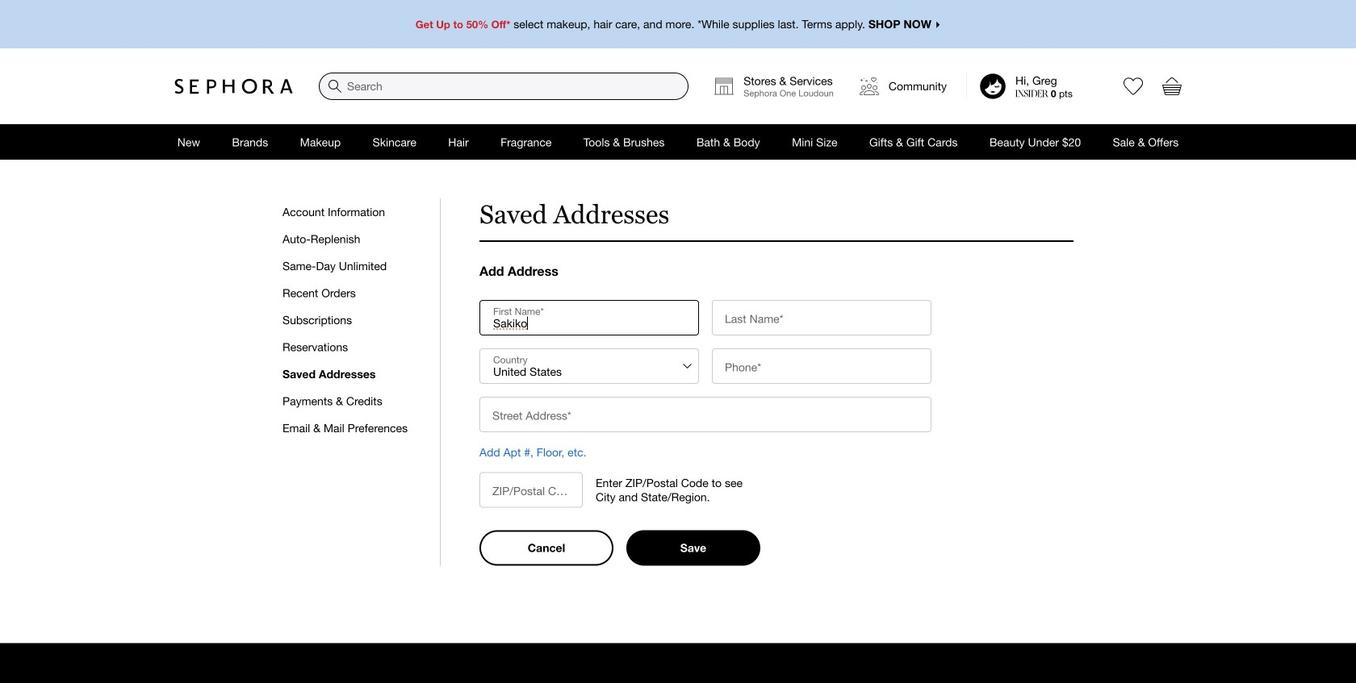 Task type: describe. For each thing, give the bounding box(es) containing it.
sephora homepage image
[[174, 78, 293, 94]]

insider image
[[1015, 90, 1048, 97]]

Search search field
[[320, 73, 688, 99]]



Task type: locate. For each thing, give the bounding box(es) containing it.
None telephone field
[[713, 349, 931, 383], [480, 473, 582, 507], [713, 349, 931, 383], [480, 473, 582, 507]]

None text field
[[480, 301, 698, 335], [713, 301, 931, 335], [480, 398, 931, 432], [480, 301, 698, 335], [713, 301, 931, 335], [480, 398, 931, 432]]

None search field
[[319, 73, 689, 100]]

go to basket image
[[1162, 77, 1182, 96]]

None field
[[319, 73, 689, 100]]



Task type: vqa. For each thing, say whether or not it's contained in the screenshot.
Sign In To Love Glow Recipe - Mini Watermelon Glow Niacinamide Dew Drops Image
no



